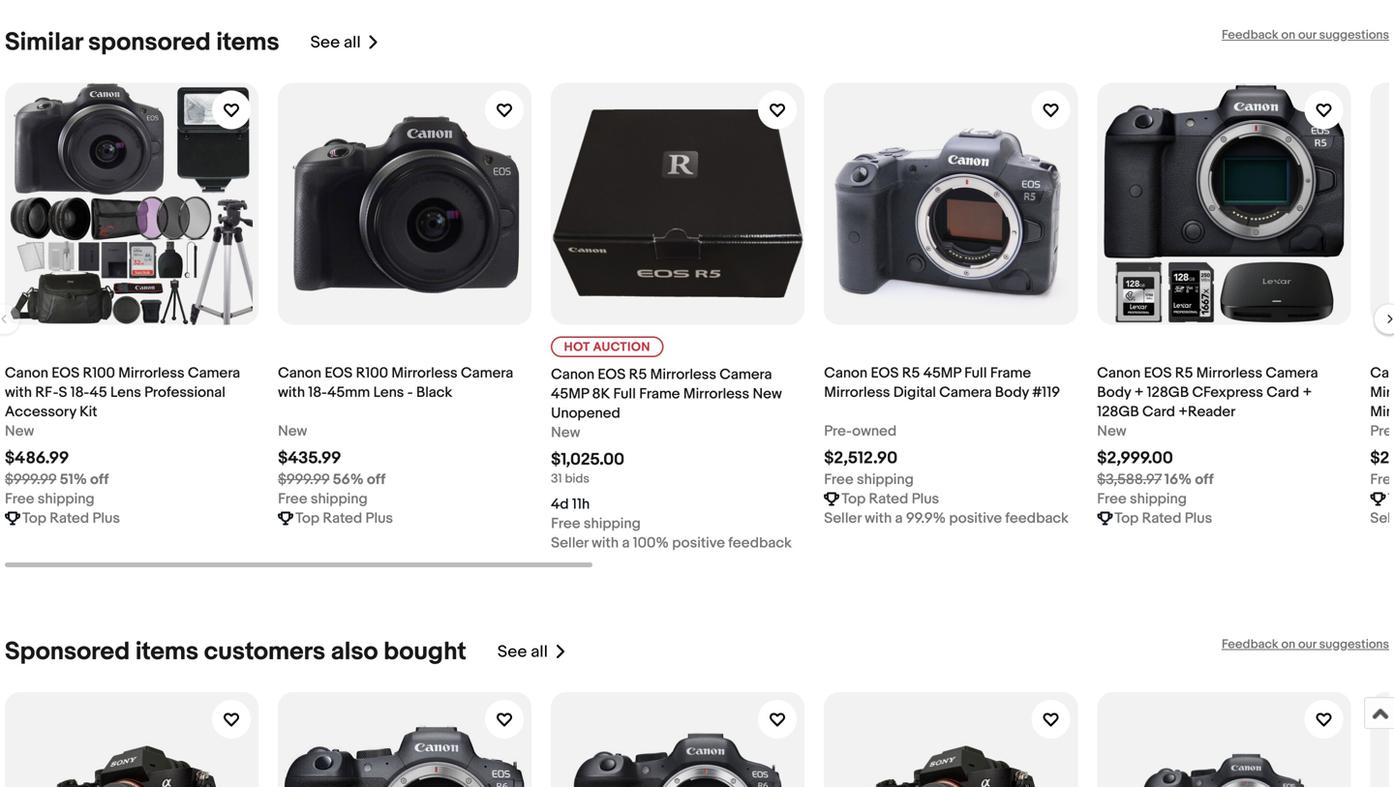 Task type: describe. For each thing, give the bounding box(es) containing it.
plus for $486.99
[[92, 510, 120, 527]]

free inside "new $435.99 $999.99 56% off free shipping"
[[278, 490, 308, 508]]

accessory
[[5, 403, 76, 421]]

$2,999.00
[[1098, 448, 1174, 469]]

seller inside canon eos r5 mirrorless camera 45mp 8k full frame mirrorless new unopened new $1,025.00 31 bids 4d 11h free shipping seller with a 100% positive feedback
[[551, 535, 589, 552]]

hot
[[564, 340, 590, 355]]

similar sponsored items
[[5, 28, 279, 58]]

see all link for sponsored items customers also bought
[[498, 637, 568, 667]]

0 vertical spatial items
[[216, 28, 279, 58]]

canon eos r5 45mp full frame mirrorless digital camera body #119
[[824, 365, 1061, 401]]

all for similar sponsored items
[[344, 32, 361, 53]]

rated up 99.9%
[[869, 490, 909, 508]]

2 + from the left
[[1303, 384, 1313, 401]]

our for similar sponsored items
[[1299, 28, 1317, 43]]

rf-
[[35, 384, 59, 401]]

100%
[[633, 535, 669, 552]]

with inside canon eos r100 mirrorless camera with 18-45mm lens - black
[[278, 384, 305, 401]]

$1,025.00 text field
[[551, 450, 625, 470]]

camera for $2,999.00
[[1266, 365, 1319, 382]]

seller with a 99.9% positive feedback
[[824, 510, 1069, 527]]

frame inside canon eos r5 45mp full frame mirrorless digital camera body #119
[[991, 365, 1032, 382]]

free inside 'pre-owned $2,512.90 free shipping'
[[824, 471, 854, 489]]

mirrorless for canon eos r5 mirrorless camera body + 128gb cfexpress card + 128gb card +reader new $2,999.00 $3,588.97 16% off free shipping
[[1197, 365, 1263, 382]]

seller inside text field
[[824, 510, 862, 527]]

canon for bids
[[551, 366, 595, 383]]

1 vertical spatial card
[[1143, 403, 1176, 421]]

also
[[331, 637, 378, 667]]

professional
[[144, 384, 225, 401]]

top for $2,999.00
[[1115, 510, 1139, 527]]

new text field for $486.99
[[5, 422, 34, 441]]

top rated plus text field for $2,999.00
[[1115, 509, 1213, 528]]

unopened
[[551, 405, 621, 422]]

$2,999.00 text field
[[1098, 448, 1174, 469]]

plus up 99.9%
[[912, 490, 940, 508]]

top rated plus text field for $435.99
[[295, 509, 393, 528]]

canon eos r5 mirrorless camera 45mp 8k full frame mirrorless new unopened new $1,025.00 31 bids 4d 11h free shipping seller with a 100% positive feedback
[[551, 366, 792, 552]]

99.9%
[[906, 510, 946, 527]]

r5 for $1,025.00
[[629, 366, 647, 383]]

new text field for $435.99
[[278, 422, 307, 441]]

feedback inside canon eos r5 mirrorless camera 45mp 8k full frame mirrorless new unopened new $1,025.00 31 bids 4d 11h free shipping seller with a 100% positive feedback
[[729, 535, 792, 552]]

frame inside canon eos r5 mirrorless camera 45mp 8k full frame mirrorless new unopened new $1,025.00 31 bids 4d 11h free shipping seller with a 100% positive feedback
[[639, 385, 680, 403]]

bids
[[565, 472, 590, 487]]

r5 for +reader
[[1176, 365, 1194, 382]]

free inside "canon eos r100 mirrorless camera with rf-s 18-45 lens professional accessory kit new $486.99 $999.99 51% off free shipping"
[[5, 490, 34, 508]]

56%
[[333, 471, 364, 489]]

camera inside canon eos r100 mirrorless camera with 18-45mm lens - black
[[461, 365, 514, 382]]

Free text field
[[1371, 470, 1395, 490]]

digital
[[894, 384, 937, 401]]

eos for $486.99
[[52, 365, 80, 382]]

camera inside canon eos r5 45mp full frame mirrorless digital camera body #119
[[940, 384, 992, 401]]

8k
[[592, 385, 610, 403]]

$486.99
[[5, 448, 69, 469]]

canon eos r100 mirrorless camera with 18-45mm lens - black
[[278, 365, 514, 401]]

45mp inside canon eos r5 mirrorless camera 45mp 8k full frame mirrorless new unopened new $1,025.00 31 bids 4d 11h free shipping seller with a 100% positive feedback
[[551, 385, 589, 403]]

positive inside canon eos r5 mirrorless camera 45mp 8k full frame mirrorless new unopened new $1,025.00 31 bids 4d 11h free shipping seller with a 100% positive feedback
[[672, 535, 725, 552]]

full inside canon eos r5 mirrorless camera 45mp 8k full frame mirrorless new unopened new $1,025.00 31 bids 4d 11h free shipping seller with a 100% positive feedback
[[614, 385, 636, 403]]

feedback inside text field
[[1006, 510, 1069, 527]]

free down $2,6
[[1371, 471, 1395, 489]]

our for sponsored items customers also bought
[[1299, 637, 1317, 652]]

see all link for similar sponsored items
[[310, 28, 380, 58]]

sponsored items customers also bought
[[5, 637, 467, 667]]

$999.99 inside "new $435.99 $999.99 56% off free shipping"
[[278, 471, 330, 489]]

18- inside canon eos r100 mirrorless camera with 18-45mm lens - black
[[308, 384, 328, 401]]

$2,6
[[1371, 448, 1395, 469]]

a inside text field
[[895, 510, 903, 527]]

top rated plus text field for $486.99
[[22, 509, 120, 528]]

top for $435.99
[[295, 510, 320, 527]]

customers
[[204, 637, 325, 667]]

$486.99 text field
[[5, 448, 69, 469]]

previous price $3,588.97 16% off text field
[[1098, 470, 1214, 490]]

top rated plus for $486.99
[[22, 510, 120, 527]]

positive inside seller with a 99.9% positive feedback text field
[[949, 510, 1002, 527]]

11h
[[572, 496, 590, 513]]

plus for $2,999.00
[[1185, 510, 1213, 527]]

top rated plus for $2,999.00
[[1115, 510, 1213, 527]]

off inside "new $435.99 $999.99 56% off free shipping"
[[367, 471, 386, 489]]

see all for sponsored items customers also bought
[[498, 642, 548, 662]]

sponsored
[[88, 28, 211, 58]]

off for $2,999.00
[[1196, 471, 1214, 489]]

eos inside canon eos r100 mirrorless camera with 18-45mm lens - black
[[325, 365, 353, 382]]

lens inside canon eos r100 mirrorless camera with 18-45mm lens - black
[[373, 384, 404, 401]]

16%
[[1165, 471, 1192, 489]]

can
[[1371, 365, 1395, 382]]

camera for bids
[[720, 366, 772, 383]]

previous price $999.99 56% off text field
[[278, 470, 386, 490]]

45mp inside canon eos r5 45mp full frame mirrorless digital camera body #119
[[924, 365, 962, 382]]

r5 inside canon eos r5 45mp full frame mirrorless digital camera body #119
[[902, 365, 920, 382]]

Pre-owned text field
[[824, 422, 897, 441]]

camera for $486.99
[[188, 365, 240, 382]]

shipping inside "new $435.99 $999.99 56% off free shipping"
[[311, 490, 368, 508]]

pre-owned $2,512.90 free shipping
[[824, 423, 914, 489]]



Task type: locate. For each thing, give the bounding box(es) containing it.
feedback
[[1006, 510, 1069, 527], [729, 535, 792, 552]]

rated for $486.99
[[50, 510, 89, 527]]

rated
[[869, 490, 909, 508], [50, 510, 89, 527], [323, 510, 362, 527], [1142, 510, 1182, 527]]

1 horizontal spatial see all link
[[498, 637, 568, 667]]

hot auction
[[564, 340, 651, 355]]

lens inside "canon eos r100 mirrorless camera with rf-s 18-45 lens professional accessory kit new $486.99 $999.99 51% off free shipping"
[[110, 384, 141, 401]]

canon eos r100 mirrorless camera with rf-s 18-45 lens professional accessory kit new $486.99 $999.99 51% off free shipping
[[5, 365, 240, 508]]

eos
[[52, 365, 80, 382], [325, 365, 353, 382], [871, 365, 899, 382], [1144, 365, 1172, 382], [598, 366, 626, 383]]

2 lens from the left
[[373, 384, 404, 401]]

2 suggestions from the top
[[1320, 637, 1390, 652]]

0 vertical spatial on
[[1282, 28, 1296, 43]]

Seller with a 100% positive feedback text field
[[551, 534, 792, 553]]

$999.99 down $486.99
[[5, 471, 57, 489]]

top rated plus down previous price $3,588.97 16% off text box
[[1115, 510, 1213, 527]]

off right 51%
[[90, 471, 109, 489]]

top down $2,512.90
[[842, 490, 866, 508]]

new text field up $2,999.00 text field
[[1098, 422, 1127, 441]]

shipping inside canon eos r5 mirrorless camera 45mp 8k full frame mirrorless new unopened new $1,025.00 31 bids 4d 11h free shipping seller with a 100% positive feedback
[[584, 515, 641, 533]]

128gb up $2,999.00 text field
[[1098, 403, 1140, 421]]

eos inside canon eos r5 45mp full frame mirrorless digital camera body #119
[[871, 365, 899, 382]]

mirrorless for canon eos r100 mirrorless camera with rf-s 18-45 lens professional accessory kit new $486.99 $999.99 51% off free shipping
[[118, 365, 185, 382]]

frame
[[991, 365, 1032, 382], [639, 385, 680, 403]]

black
[[416, 384, 453, 401]]

card left +reader at the bottom right
[[1143, 403, 1176, 421]]

1 free shipping text field from the left
[[5, 490, 95, 509]]

top rated plus text field down 51%
[[22, 509, 120, 528]]

off right 56%
[[367, 471, 386, 489]]

shipping down $2,512.90
[[857, 471, 914, 489]]

with left 45mm
[[278, 384, 305, 401]]

r100 for canon eos r100 mirrorless camera with rf-s 18-45 lens professional accessory kit new $486.99 $999.99 51% off free shipping
[[83, 365, 115, 382]]

45mp
[[924, 365, 962, 382], [551, 385, 589, 403]]

shipping down 51%
[[38, 490, 95, 508]]

2 r100 from the left
[[356, 365, 388, 382]]

new text field down the unopened
[[551, 423, 581, 443]]

new $435.99 $999.99 56% off free shipping
[[278, 423, 386, 508]]

r100
[[83, 365, 115, 382], [356, 365, 388, 382]]

1 horizontal spatial frame
[[991, 365, 1032, 382]]

1 vertical spatial feedback on our suggestions
[[1222, 637, 1390, 652]]

free down $2,512.90
[[824, 471, 854, 489]]

0 horizontal spatial frame
[[639, 385, 680, 403]]

0 horizontal spatial free shipping text field
[[551, 514, 641, 534]]

51%
[[60, 471, 87, 489]]

rated for $2,999.00
[[1142, 510, 1182, 527]]

0 horizontal spatial pre-
[[824, 423, 853, 440]]

1 vertical spatial a
[[622, 535, 630, 552]]

1 horizontal spatial free shipping text field
[[824, 470, 914, 490]]

bought
[[384, 637, 467, 667]]

body inside canon eos r5 45mp full frame mirrorless digital camera body #119
[[995, 384, 1029, 401]]

128gb up +reader at the bottom right
[[1147, 384, 1189, 401]]

lens right 45
[[110, 384, 141, 401]]

3 off from the left
[[1196, 471, 1214, 489]]

r5 up digital
[[902, 365, 920, 382]]

canon inside canon eos r5 mirrorless camera body + 128gb cfexpress card + 128gb card +reader new $2,999.00 $3,588.97 16% off free shipping
[[1098, 365, 1141, 382]]

feedback
[[1222, 28, 1279, 43], [1222, 637, 1279, 652]]

with inside canon eos r5 mirrorless camera 45mp 8k full frame mirrorless new unopened new $1,025.00 31 bids 4d 11h free shipping seller with a 100% positive feedback
[[592, 535, 619, 552]]

Free shipping text field
[[824, 470, 914, 490], [1098, 490, 1187, 509], [551, 514, 641, 534]]

$999.99 down "$435.99"
[[278, 471, 330, 489]]

mirrorless inside canon eos r100 mirrorless camera with 18-45mm lens - black
[[392, 365, 458, 382]]

0 vertical spatial 45mp
[[924, 365, 962, 382]]

1 $999.99 from the left
[[5, 471, 57, 489]]

shipping down 11h
[[584, 515, 641, 533]]

s
[[59, 384, 67, 401]]

free
[[824, 471, 854, 489], [1371, 471, 1395, 489], [5, 490, 34, 508], [278, 490, 308, 508], [1098, 490, 1127, 508], [551, 515, 581, 533]]

seller
[[824, 510, 862, 527], [551, 535, 589, 552]]

items
[[216, 28, 279, 58], [135, 637, 199, 667]]

2 horizontal spatial off
[[1196, 471, 1214, 489]]

$2,6 text field
[[1371, 448, 1395, 469]]

mirrorless inside canon eos r5 mirrorless camera body + 128gb cfexpress card + 128gb card +reader new $2,999.00 $3,588.97 16% off free shipping
[[1197, 365, 1263, 382]]

top rated plus text field down previous price $3,588.97 16% off text box
[[1115, 509, 1213, 528]]

new text field up "$435.99"
[[278, 422, 307, 441]]

canon inside canon eos r5 mirrorless camera 45mp 8k full frame mirrorless new unopened new $1,025.00 31 bids 4d 11h free shipping seller with a 100% positive feedback
[[551, 366, 595, 383]]

new text field for $1,025.00
[[551, 423, 581, 443]]

0 horizontal spatial lens
[[110, 384, 141, 401]]

Pre- text field
[[1371, 422, 1395, 441]]

free down previous price $999.99 56% off text box
[[278, 490, 308, 508]]

rated for $435.99
[[323, 510, 362, 527]]

free shipping text field down $3,588.97
[[1098, 490, 1187, 509]]

top
[[842, 490, 866, 508], [22, 510, 46, 527], [295, 510, 320, 527], [1115, 510, 1139, 527]]

camera inside canon eos r5 mirrorless camera body + 128gb cfexpress card + 128gb card +reader new $2,999.00 $3,588.97 16% off free shipping
[[1266, 365, 1319, 382]]

1 vertical spatial see
[[498, 642, 527, 662]]

1 new text field from the left
[[5, 422, 34, 441]]

canon up rf-
[[5, 365, 48, 382]]

2 pre- from the left
[[1371, 423, 1395, 440]]

1 vertical spatial our
[[1299, 637, 1317, 652]]

rated down 56%
[[323, 510, 362, 527]]

1 horizontal spatial see all
[[498, 642, 548, 662]]

pre-
[[824, 423, 853, 440], [1371, 423, 1395, 440]]

1 horizontal spatial see
[[498, 642, 527, 662]]

18- inside "canon eos r100 mirrorless camera with rf-s 18-45 lens professional accessory kit new $486.99 $999.99 51% off free shipping"
[[70, 384, 90, 401]]

full inside canon eos r5 45mp full frame mirrorless digital camera body #119
[[965, 365, 987, 382]]

1 horizontal spatial free shipping text field
[[278, 490, 368, 509]]

0 horizontal spatial items
[[135, 637, 199, 667]]

2 new text field from the left
[[278, 422, 307, 441]]

top rated plus down 51%
[[22, 510, 120, 527]]

body left #119
[[995, 384, 1029, 401]]

1 horizontal spatial lens
[[373, 384, 404, 401]]

0 horizontal spatial free shipping text field
[[5, 490, 95, 509]]

plus down previous price $999.99 51% off "text field" at bottom left
[[92, 510, 120, 527]]

18- right s
[[70, 384, 90, 401]]

off right 16%
[[1196, 471, 1214, 489]]

sell
[[1371, 510, 1395, 527]]

mirrorless for canon eos r5 mirrorless camera 45mp 8k full frame mirrorless new unopened new $1,025.00 31 bids 4d 11h free shipping seller with a 100% positive feedback
[[650, 366, 717, 383]]

0 vertical spatial 128gb
[[1147, 384, 1189, 401]]

shipping down previous price $3,588.97 16% off text box
[[1130, 490, 1187, 508]]

with left 100%
[[592, 535, 619, 552]]

45
[[90, 384, 107, 401]]

suggestions
[[1320, 28, 1390, 43], [1320, 637, 1390, 652]]

with inside text field
[[865, 510, 892, 527]]

18-
[[70, 384, 90, 401], [308, 384, 328, 401]]

1 vertical spatial feedback on our suggestions link
[[1222, 637, 1390, 652]]

top rated plus text field down 56%
[[295, 509, 393, 528]]

camera
[[188, 365, 240, 382], [461, 365, 514, 382], [1266, 365, 1319, 382], [720, 366, 772, 383], [940, 384, 992, 401]]

2 on from the top
[[1282, 637, 1296, 652]]

Sell text field
[[1371, 509, 1395, 528]]

2 $999.99 from the left
[[278, 471, 330, 489]]

seller down 4d 11h text box
[[551, 535, 589, 552]]

feedback on our suggestions link for sponsored items customers also bought
[[1222, 637, 1390, 652]]

1 off from the left
[[90, 471, 109, 489]]

free shipping text field for $435.99
[[278, 490, 368, 509]]

45mp up digital
[[924, 365, 962, 382]]

canon inside canon eos r5 45mp full frame mirrorless digital camera body #119
[[824, 365, 868, 382]]

free shipping text field down 11h
[[551, 514, 641, 534]]

1 on from the top
[[1282, 28, 1296, 43]]

0 horizontal spatial a
[[622, 535, 630, 552]]

0 horizontal spatial full
[[614, 385, 636, 403]]

shipping inside 'pre-owned $2,512.90 free shipping'
[[857, 471, 914, 489]]

0 vertical spatial card
[[1267, 384, 1300, 401]]

feedback for sponsored items customers also bought
[[1222, 637, 1279, 652]]

1 horizontal spatial body
[[1098, 384, 1132, 401]]

rated down previous price $3,588.97 16% off text box
[[1142, 510, 1182, 527]]

1 feedback on our suggestions link from the top
[[1222, 28, 1390, 43]]

free inside canon eos r5 mirrorless camera body + 128gb cfexpress card + 128gb card +reader new $2,999.00 $3,588.97 16% off free shipping
[[1098, 490, 1127, 508]]

top down previous price $999.99 51% off "text field" at bottom left
[[22, 510, 46, 527]]

0 horizontal spatial off
[[90, 471, 109, 489]]

2 feedback on our suggestions link from the top
[[1222, 637, 1390, 652]]

1 horizontal spatial seller
[[824, 510, 862, 527]]

1 horizontal spatial new text field
[[1098, 422, 1127, 441]]

45mm
[[328, 384, 370, 401]]

0 horizontal spatial see
[[310, 32, 340, 53]]

0 vertical spatial frame
[[991, 365, 1032, 382]]

see all
[[310, 32, 361, 53], [498, 642, 548, 662]]

canon inside "canon eos r100 mirrorless camera with rf-s 18-45 lens professional accessory kit new $486.99 $999.99 51% off free shipping"
[[5, 365, 48, 382]]

See all text field
[[310, 32, 361, 53]]

all
[[344, 32, 361, 53], [531, 642, 548, 662]]

canon for $486.99
[[5, 365, 48, 382]]

0 vertical spatial feedback on our suggestions
[[1222, 28, 1390, 43]]

eos for bids
[[598, 366, 626, 383]]

canon down hot
[[551, 366, 595, 383]]

new text field down accessory
[[5, 422, 34, 441]]

1 body from the left
[[995, 384, 1029, 401]]

body
[[995, 384, 1029, 401], [1098, 384, 1132, 401]]

1 vertical spatial items
[[135, 637, 199, 667]]

1 horizontal spatial 18-
[[308, 384, 328, 401]]

See all text field
[[498, 642, 548, 662]]

free shipping text field down 51%
[[5, 490, 95, 509]]

1 horizontal spatial r100
[[356, 365, 388, 382]]

similar
[[5, 28, 83, 58]]

-
[[408, 384, 413, 401]]

1 vertical spatial 128gb
[[1098, 403, 1140, 421]]

off
[[90, 471, 109, 489], [367, 471, 386, 489], [1196, 471, 1214, 489]]

$2,512.90 text field
[[824, 448, 898, 469]]

2 body from the left
[[1098, 384, 1132, 401]]

mirrorless
[[118, 365, 185, 382], [392, 365, 458, 382], [1197, 365, 1263, 382], [650, 366, 717, 383], [824, 384, 891, 401], [684, 385, 750, 403]]

mirrorless for canon eos r100 mirrorless camera with 18-45mm lens - black
[[392, 365, 458, 382]]

1 vertical spatial 45mp
[[551, 385, 589, 403]]

1 lens from the left
[[110, 384, 141, 401]]

free shipping text field down $2,512.90
[[824, 470, 914, 490]]

pre- inside 'pre-owned $2,512.90 free shipping'
[[824, 423, 853, 440]]

card
[[1267, 384, 1300, 401], [1143, 403, 1176, 421]]

can pre- $2,6 free
[[1371, 365, 1395, 489]]

0 horizontal spatial card
[[1143, 403, 1176, 421]]

shipping inside canon eos r5 mirrorless camera body + 128gb cfexpress card + 128gb card +reader new $2,999.00 $3,588.97 16% off free shipping
[[1130, 490, 1187, 508]]

1 vertical spatial see all link
[[498, 637, 568, 667]]

with left rf-
[[5, 384, 32, 401]]

1 horizontal spatial full
[[965, 365, 987, 382]]

0 vertical spatial feedback
[[1006, 510, 1069, 527]]

0 horizontal spatial 128gb
[[1098, 403, 1140, 421]]

+reader
[[1179, 403, 1236, 421]]

eos inside canon eos r5 mirrorless camera 45mp 8k full frame mirrorless new unopened new $1,025.00 31 bids 4d 11h free shipping seller with a 100% positive feedback
[[598, 366, 626, 383]]

free down $3,588.97
[[1098, 490, 1127, 508]]

1 pre- from the left
[[824, 423, 853, 440]]

$999.99
[[5, 471, 57, 489], [278, 471, 330, 489]]

31
[[551, 472, 562, 487]]

0 vertical spatial see all link
[[310, 28, 380, 58]]

0 vertical spatial suggestions
[[1320, 28, 1390, 43]]

31 bids text field
[[551, 472, 590, 487]]

1 vertical spatial positive
[[672, 535, 725, 552]]

2 18- from the left
[[308, 384, 328, 401]]

eos up 45mm
[[325, 365, 353, 382]]

pre- up $2,512.90 text field
[[824, 423, 853, 440]]

1 vertical spatial full
[[614, 385, 636, 403]]

new text field for $2,999.00
[[1098, 422, 1127, 441]]

on for sponsored items customers also bought
[[1282, 637, 1296, 652]]

feedback for similar sponsored items
[[1222, 28, 1279, 43]]

1 18- from the left
[[70, 384, 90, 401]]

0 horizontal spatial 45mp
[[551, 385, 589, 403]]

eos up 8k
[[598, 366, 626, 383]]

plus
[[912, 490, 940, 508], [92, 510, 120, 527], [366, 510, 393, 527], [1185, 510, 1213, 527]]

2 horizontal spatial r5
[[1176, 365, 1194, 382]]

1 r100 from the left
[[83, 365, 115, 382]]

0 vertical spatial see all
[[310, 32, 361, 53]]

top rated plus for $435.99
[[295, 510, 393, 527]]

top for $486.99
[[22, 510, 46, 527]]

$2,512.90
[[824, 448, 898, 469]]

0 vertical spatial positive
[[949, 510, 1002, 527]]

1 vertical spatial frame
[[639, 385, 680, 403]]

feedback on our suggestions link
[[1222, 28, 1390, 43], [1222, 637, 1390, 652]]

free down 4d 11h text box
[[551, 515, 581, 533]]

canon inside canon eos r100 mirrorless camera with 18-45mm lens - black
[[278, 365, 322, 382]]

see all link
[[310, 28, 380, 58], [498, 637, 568, 667]]

Free shipping text field
[[5, 490, 95, 509], [278, 490, 368, 509]]

1 + from the left
[[1135, 384, 1144, 401]]

with
[[5, 384, 32, 401], [278, 384, 305, 401], [865, 510, 892, 527], [592, 535, 619, 552]]

a left 100%
[[622, 535, 630, 552]]

r5 inside canon eos r5 mirrorless camera 45mp 8k full frame mirrorless new unopened new $1,025.00 31 bids 4d 11h free shipping seller with a 100% positive feedback
[[629, 366, 647, 383]]

4d 11h text field
[[551, 495, 590, 514]]

0 vertical spatial see
[[310, 32, 340, 53]]

top rated plus text field up 99.9%
[[842, 490, 940, 509]]

1 vertical spatial see all
[[498, 642, 548, 662]]

0 horizontal spatial r100
[[83, 365, 115, 382]]

see for sponsored items customers also bought
[[498, 642, 527, 662]]

1 suggestions from the top
[[1320, 28, 1390, 43]]

1 vertical spatial on
[[1282, 637, 1296, 652]]

0 vertical spatial feedback on our suggestions link
[[1222, 28, 1390, 43]]

new inside "new $435.99 $999.99 56% off free shipping"
[[278, 423, 307, 440]]

free inside canon eos r5 mirrorless camera 45mp 8k full frame mirrorless new unopened new $1,025.00 31 bids 4d 11h free shipping seller with a 100% positive feedback
[[551, 515, 581, 533]]

1 horizontal spatial pre-
[[1371, 423, 1395, 440]]

on for similar sponsored items
[[1282, 28, 1296, 43]]

0 vertical spatial our
[[1299, 28, 1317, 43]]

r100 for canon eos r100 mirrorless camera with 18-45mm lens - black
[[356, 365, 388, 382]]

0 vertical spatial all
[[344, 32, 361, 53]]

free shipping text field for $486.99
[[5, 490, 95, 509]]

r5 down "auction"
[[629, 366, 647, 383]]

0 horizontal spatial $999.99
[[5, 471, 57, 489]]

1 vertical spatial suggestions
[[1320, 637, 1390, 652]]

r100 inside "canon eos r100 mirrorless camera with rf-s 18-45 lens professional accessory kit new $486.99 $999.99 51% off free shipping"
[[83, 365, 115, 382]]

card right 'cfexpress'
[[1267, 384, 1300, 401]]

1 vertical spatial feedback
[[729, 535, 792, 552]]

45mp up the unopened
[[551, 385, 589, 403]]

with left 99.9%
[[865, 510, 892, 527]]

0 horizontal spatial see all link
[[310, 28, 380, 58]]

Top Rated Plus text field
[[842, 490, 940, 509], [22, 509, 120, 528], [295, 509, 393, 528], [1115, 509, 1213, 528]]

lens left -
[[373, 384, 404, 401]]

r100 up 45
[[83, 365, 115, 382]]

+
[[1135, 384, 1144, 401], [1303, 384, 1313, 401]]

4d
[[551, 496, 569, 513]]

2 off from the left
[[367, 471, 386, 489]]

1 horizontal spatial r5
[[902, 365, 920, 382]]

positive
[[949, 510, 1002, 527], [672, 535, 725, 552]]

eos up s
[[52, 365, 80, 382]]

0 horizontal spatial all
[[344, 32, 361, 53]]

18- up "$435.99"
[[308, 384, 328, 401]]

1 horizontal spatial +
[[1303, 384, 1313, 401]]

1 horizontal spatial 128gb
[[1147, 384, 1189, 401]]

shipping down previous price $999.99 56% off text box
[[311, 490, 368, 508]]

0 horizontal spatial new text field
[[5, 422, 34, 441]]

our
[[1299, 28, 1317, 43], [1299, 637, 1317, 652]]

2 horizontal spatial free shipping text field
[[1098, 490, 1187, 509]]

1 horizontal spatial card
[[1267, 384, 1300, 401]]

2 feedback on our suggestions from the top
[[1222, 637, 1390, 652]]

feedback on our suggestions for similar sponsored items
[[1222, 28, 1390, 43]]

1 horizontal spatial $999.99
[[278, 471, 330, 489]]

128gb
[[1147, 384, 1189, 401], [1098, 403, 1140, 421]]

0 vertical spatial seller
[[824, 510, 862, 527]]

see all for similar sponsored items
[[310, 32, 361, 53]]

eos inside canon eos r5 mirrorless camera body + 128gb cfexpress card + 128gb card +reader new $2,999.00 $3,588.97 16% off free shipping
[[1144, 365, 1172, 382]]

new inside canon eos r5 mirrorless camera body + 128gb cfexpress card + 128gb card +reader new $2,999.00 $3,588.97 16% off free shipping
[[1098, 423, 1127, 440]]

1 horizontal spatial 45mp
[[924, 365, 962, 382]]

mirrorless inside "canon eos r100 mirrorless camera with rf-s 18-45 lens professional accessory kit new $486.99 $999.99 51% off free shipping"
[[118, 365, 185, 382]]

0 horizontal spatial feedback
[[729, 535, 792, 552]]

top rated plus
[[842, 490, 940, 508], [22, 510, 120, 527], [295, 510, 393, 527], [1115, 510, 1213, 527]]

positive right 99.9%
[[949, 510, 1002, 527]]

$435.99
[[278, 448, 341, 469]]

a inside canon eos r5 mirrorless camera 45mp 8k full frame mirrorless new unopened new $1,025.00 31 bids 4d 11h free shipping seller with a 100% positive feedback
[[622, 535, 630, 552]]

plus for $435.99
[[366, 510, 393, 527]]

1 feedback on our suggestions from the top
[[1222, 28, 1390, 43]]

0 horizontal spatial new text field
[[551, 423, 581, 443]]

New text field
[[1098, 422, 1127, 441], [551, 423, 581, 443]]

off inside "canon eos r100 mirrorless camera with rf-s 18-45 lens professional accessory kit new $486.99 $999.99 51% off free shipping"
[[90, 471, 109, 489]]

suggestions for similar sponsored items
[[1320, 28, 1390, 43]]

canon up $2,999.00 text field
[[1098, 365, 1141, 382]]

camera inside canon eos r5 mirrorless camera 45mp 8k full frame mirrorless new unopened new $1,025.00 31 bids 4d 11h free shipping seller with a 100% positive feedback
[[720, 366, 772, 383]]

+ up $2,999.00 text field
[[1135, 384, 1144, 401]]

0 vertical spatial a
[[895, 510, 903, 527]]

feedback on our suggestions for sponsored items customers also bought
[[1222, 637, 1390, 652]]

New text field
[[5, 422, 34, 441], [278, 422, 307, 441]]

auction
[[593, 340, 651, 355]]

2 our from the top
[[1299, 637, 1317, 652]]

full
[[965, 365, 987, 382], [614, 385, 636, 403]]

owned
[[853, 423, 897, 440]]

r5 up +reader at the bottom right
[[1176, 365, 1194, 382]]

1 horizontal spatial new text field
[[278, 422, 307, 441]]

0 horizontal spatial positive
[[672, 535, 725, 552]]

0 horizontal spatial see all
[[310, 32, 361, 53]]

r5
[[902, 365, 920, 382], [1176, 365, 1194, 382], [629, 366, 647, 383]]

top rated plus up 99.9%
[[842, 490, 940, 508]]

eos inside "canon eos r100 mirrorless camera with rf-s 18-45 lens professional accessory kit new $486.99 $999.99 51% off free shipping"
[[52, 365, 80, 382]]

free shipping text field down 56%
[[278, 490, 368, 509]]

on
[[1282, 28, 1296, 43], [1282, 637, 1296, 652]]

r5 inside canon eos r5 mirrorless camera body + 128gb cfexpress card + 128gb card +reader new $2,999.00 $3,588.97 16% off free shipping
[[1176, 365, 1194, 382]]

1 feedback from the top
[[1222, 28, 1279, 43]]

canon up "$435.99"
[[278, 365, 322, 382]]

new inside "canon eos r100 mirrorless camera with rf-s 18-45 lens professional accessory kit new $486.99 $999.99 51% off free shipping"
[[5, 423, 34, 440]]

lens
[[110, 384, 141, 401], [373, 384, 404, 401]]

0 horizontal spatial 18-
[[70, 384, 90, 401]]

body inside canon eos r5 mirrorless camera body + 128gb cfexpress card + 128gb card +reader new $2,999.00 $3,588.97 16% off free shipping
[[1098, 384, 1132, 401]]

with inside "canon eos r100 mirrorless camera with rf-s 18-45 lens professional accessory kit new $486.99 $999.99 51% off free shipping"
[[5, 384, 32, 401]]

$3,588.97
[[1098, 471, 1162, 489]]

1 horizontal spatial positive
[[949, 510, 1002, 527]]

1 vertical spatial seller
[[551, 535, 589, 552]]

canon
[[5, 365, 48, 382], [278, 365, 322, 382], [824, 365, 868, 382], [1098, 365, 1141, 382], [551, 366, 595, 383]]

eos up $2,999.00
[[1144, 365, 1172, 382]]

top down $3,588.97
[[1115, 510, 1139, 527]]

new
[[753, 385, 782, 403], [5, 423, 34, 440], [278, 423, 307, 440], [1098, 423, 1127, 440], [551, 424, 581, 442]]

0 vertical spatial full
[[965, 365, 987, 382]]

plus down 16%
[[1185, 510, 1213, 527]]

None text field
[[1388, 490, 1395, 509]]

positive right 100%
[[672, 535, 725, 552]]

kit
[[80, 403, 97, 421]]

off for $486.99
[[90, 471, 109, 489]]

canon for $2,999.00
[[1098, 365, 1141, 382]]

0 horizontal spatial +
[[1135, 384, 1144, 401]]

1 horizontal spatial off
[[367, 471, 386, 489]]

cfexpress
[[1193, 384, 1264, 401]]

0 horizontal spatial body
[[995, 384, 1029, 401]]

eos up digital
[[871, 365, 899, 382]]

0 horizontal spatial seller
[[551, 535, 589, 552]]

+ right 'cfexpress'
[[1303, 384, 1313, 401]]

eos for $2,999.00
[[1144, 365, 1172, 382]]

1 our from the top
[[1299, 28, 1317, 43]]

off inside canon eos r5 mirrorless camera body + 128gb cfexpress card + 128gb card +reader new $2,999.00 $3,588.97 16% off free shipping
[[1196, 471, 1214, 489]]

seller down $2,512.90
[[824, 510, 862, 527]]

0 vertical spatial feedback
[[1222, 28, 1279, 43]]

a left 99.9%
[[895, 510, 903, 527]]

2 feedback from the top
[[1222, 637, 1279, 652]]

all for sponsored items customers also bought
[[531, 642, 548, 662]]

$999.99 inside "canon eos r100 mirrorless camera with rf-s 18-45 lens professional accessory kit new $486.99 $999.99 51% off free shipping"
[[5, 471, 57, 489]]

sponsored
[[5, 637, 130, 667]]

0 horizontal spatial r5
[[629, 366, 647, 383]]

r100 up 45mm
[[356, 365, 388, 382]]

suggestions for sponsored items customers also bought
[[1320, 637, 1390, 652]]

plus down previous price $999.99 56% off text box
[[366, 510, 393, 527]]

top rated plus down 56%
[[295, 510, 393, 527]]

2 free shipping text field from the left
[[278, 490, 368, 509]]

pre- up $2,6
[[1371, 423, 1395, 440]]

shipping inside "canon eos r100 mirrorless camera with rf-s 18-45 lens professional accessory kit new $486.99 $999.99 51% off free shipping"
[[38, 490, 95, 508]]

r100 inside canon eos r100 mirrorless camera with 18-45mm lens - black
[[356, 365, 388, 382]]

see for similar sponsored items
[[310, 32, 340, 53]]

1 horizontal spatial feedback
[[1006, 510, 1069, 527]]

1 horizontal spatial items
[[216, 28, 279, 58]]

$1,025.00
[[551, 450, 625, 470]]

1 vertical spatial feedback
[[1222, 637, 1279, 652]]

canon up pre-owned text field
[[824, 365, 868, 382]]

mirrorless inside canon eos r5 45mp full frame mirrorless digital camera body #119
[[824, 384, 891, 401]]

free down previous price $999.99 51% off "text field" at bottom left
[[5, 490, 34, 508]]

1 horizontal spatial a
[[895, 510, 903, 527]]

top down previous price $999.99 56% off text box
[[295, 510, 320, 527]]

camera inside "canon eos r100 mirrorless camera with rf-s 18-45 lens professional accessory kit new $486.99 $999.99 51% off free shipping"
[[188, 365, 240, 382]]

feedback on our suggestions
[[1222, 28, 1390, 43], [1222, 637, 1390, 652]]

canon eos r5 mirrorless camera body + 128gb cfexpress card + 128gb card +reader new $2,999.00 $3,588.97 16% off free shipping
[[1098, 365, 1319, 508]]

$435.99 text field
[[278, 448, 341, 469]]

body right #119
[[1098, 384, 1132, 401]]

1 horizontal spatial all
[[531, 642, 548, 662]]

a
[[895, 510, 903, 527], [622, 535, 630, 552]]

previous price $999.99 51% off text field
[[5, 470, 109, 490]]

feedback on our suggestions link for similar sponsored items
[[1222, 28, 1390, 43]]

Seller with a 99.9% positive feedback text field
[[824, 509, 1069, 528]]

rated down 51%
[[50, 510, 89, 527]]

1 vertical spatial all
[[531, 642, 548, 662]]

shipping
[[857, 471, 914, 489], [38, 490, 95, 508], [311, 490, 368, 508], [1130, 490, 1187, 508], [584, 515, 641, 533]]

#119
[[1033, 384, 1061, 401]]

see
[[310, 32, 340, 53], [498, 642, 527, 662]]



Task type: vqa. For each thing, say whether or not it's contained in the screenshot.
THE FREE in New $435.99 $999.99 56% off Free shipping
yes



